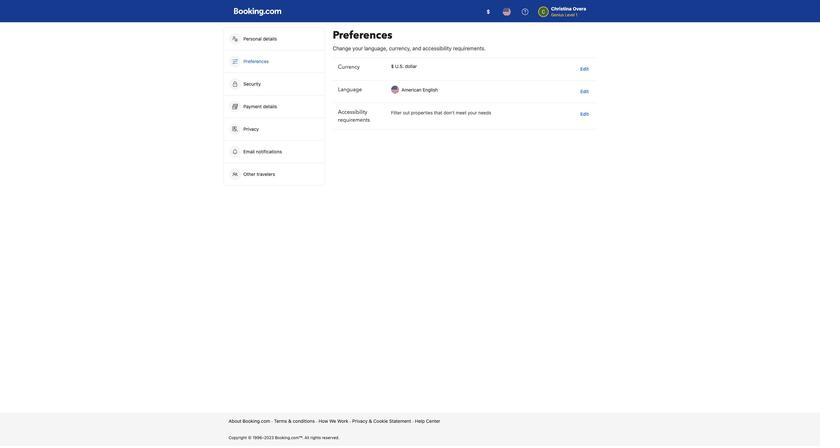 Task type: vqa. For each thing, say whether or not it's contained in the screenshot.
Genius
yes



Task type: locate. For each thing, give the bounding box(es) containing it.
dollar
[[405, 64, 417, 69]]

change
[[333, 46, 351, 51]]

overa
[[573, 6, 586, 11]]

$
[[487, 9, 490, 15], [391, 64, 394, 69]]

travelers
[[257, 172, 275, 177]]

rights
[[310, 436, 321, 441]]

& left cookie
[[369, 419, 372, 424]]

0 horizontal spatial $
[[391, 64, 394, 69]]

1 vertical spatial edit button
[[578, 86, 591, 98]]

details right personal
[[263, 36, 277, 42]]

edit button for currency
[[578, 63, 591, 75]]

accessibility
[[338, 109, 367, 116]]

2 & from the left
[[369, 419, 372, 424]]

privacy right work
[[352, 419, 368, 424]]

requirements.
[[453, 46, 486, 51]]

language,
[[364, 46, 388, 51]]

details right payment
[[263, 104, 277, 109]]

2 edit button from the top
[[578, 86, 591, 98]]

your right meet
[[468, 110, 477, 116]]

1 edit button from the top
[[578, 63, 591, 75]]

all
[[305, 436, 309, 441]]

0 horizontal spatial preferences
[[243, 59, 269, 64]]

& right terms at the bottom
[[288, 419, 292, 424]]

1 details from the top
[[263, 36, 277, 42]]

0 horizontal spatial &
[[288, 419, 292, 424]]

email
[[243, 149, 255, 155]]

0 vertical spatial edit button
[[578, 63, 591, 75]]

2 vertical spatial edit button
[[578, 108, 591, 120]]

u.s.
[[395, 64, 404, 69]]

1 vertical spatial $
[[391, 64, 394, 69]]

your
[[353, 46, 363, 51], [468, 110, 477, 116]]

edit for currency
[[580, 66, 589, 72]]

1 edit from the top
[[580, 66, 589, 72]]

1 horizontal spatial $
[[487, 9, 490, 15]]

that
[[434, 110, 442, 116]]

2 edit from the top
[[580, 89, 589, 94]]

0 horizontal spatial your
[[353, 46, 363, 51]]

1 vertical spatial privacy
[[352, 419, 368, 424]]

language
[[338, 86, 362, 93]]

1996–2023
[[253, 436, 274, 441]]

1 & from the left
[[288, 419, 292, 424]]

preferences down personal
[[243, 59, 269, 64]]

genius
[[551, 12, 564, 17]]

0 vertical spatial privacy
[[243, 126, 259, 132]]

other travelers link
[[224, 163, 325, 186]]

payment
[[243, 104, 262, 109]]

terms & conditions
[[274, 419, 315, 424]]

privacy down payment
[[243, 126, 259, 132]]

privacy & cookie statement
[[352, 419, 411, 424]]

edit
[[580, 66, 589, 72], [580, 89, 589, 94], [580, 111, 589, 117]]

1 vertical spatial details
[[263, 104, 277, 109]]

payment details
[[243, 104, 278, 109]]

edit button for accessibility requirements
[[578, 108, 591, 120]]

christina
[[551, 6, 572, 11]]

about booking.com link
[[229, 418, 270, 425]]

1 horizontal spatial preferences
[[333, 28, 392, 43]]

3 edit button from the top
[[578, 108, 591, 120]]

edit button
[[578, 63, 591, 75], [578, 86, 591, 98], [578, 108, 591, 120]]

0 vertical spatial preferences
[[333, 28, 392, 43]]

privacy
[[243, 126, 259, 132], [352, 419, 368, 424]]

your right change
[[353, 46, 363, 51]]

preferences
[[333, 28, 392, 43], [243, 59, 269, 64]]

0 vertical spatial your
[[353, 46, 363, 51]]

0 vertical spatial details
[[263, 36, 277, 42]]

preferences for preferences change your language, currency, and accessibility requirements.
[[333, 28, 392, 43]]

preferences for preferences
[[243, 59, 269, 64]]

preferences link
[[224, 50, 325, 73]]

privacy & cookie statement link
[[352, 418, 411, 425]]

&
[[288, 419, 292, 424], [369, 419, 372, 424]]

preferences change your language, currency, and accessibility requirements.
[[333, 28, 486, 51]]

$ inside button
[[487, 9, 490, 15]]

2 vertical spatial edit
[[580, 111, 589, 117]]

help center link
[[415, 418, 440, 425]]

your inside preferences change your language, currency, and accessibility requirements.
[[353, 46, 363, 51]]

edit button for language
[[578, 86, 591, 98]]

$ button
[[480, 4, 496, 20]]

conditions
[[293, 419, 315, 424]]

0 vertical spatial $
[[487, 9, 490, 15]]

work
[[337, 419, 348, 424]]

1 horizontal spatial &
[[369, 419, 372, 424]]

filter
[[391, 110, 402, 116]]

and
[[412, 46, 421, 51]]

details
[[263, 36, 277, 42], [263, 104, 277, 109]]

2 details from the top
[[263, 104, 277, 109]]

accessibility
[[423, 46, 452, 51]]

preferences inside preferences change your language, currency, and accessibility requirements.
[[333, 28, 392, 43]]

0 vertical spatial edit
[[580, 66, 589, 72]]

& for terms
[[288, 419, 292, 424]]

level
[[565, 12, 575, 17]]

how we work
[[319, 419, 348, 424]]

3 edit from the top
[[580, 111, 589, 117]]

preferences up the language,
[[333, 28, 392, 43]]

1 vertical spatial preferences
[[243, 59, 269, 64]]

0 horizontal spatial privacy
[[243, 126, 259, 132]]

accessibility requirements
[[338, 109, 370, 124]]

personal details link
[[224, 28, 325, 50]]

1 horizontal spatial privacy
[[352, 419, 368, 424]]

©
[[248, 436, 251, 441]]

1 vertical spatial edit
[[580, 89, 589, 94]]

about
[[229, 419, 241, 424]]

1 horizontal spatial your
[[468, 110, 477, 116]]

other
[[243, 172, 255, 177]]

security
[[243, 81, 261, 87]]



Task type: describe. For each thing, give the bounding box(es) containing it.
email notifications
[[243, 149, 282, 155]]

personal details
[[243, 36, 277, 42]]

needs
[[478, 110, 491, 116]]

details for payment details
[[263, 104, 277, 109]]

personal
[[243, 36, 262, 42]]

statement
[[389, 419, 411, 424]]

help center
[[415, 419, 440, 424]]

payment details link
[[224, 96, 325, 118]]

notifications
[[256, 149, 282, 155]]

we
[[329, 419, 336, 424]]

1 vertical spatial your
[[468, 110, 477, 116]]

christina overa genius level 1
[[551, 6, 586, 17]]

privacy link
[[224, 118, 325, 140]]

properties
[[411, 110, 433, 116]]

copyright
[[229, 436, 247, 441]]

meet
[[456, 110, 467, 116]]

help
[[415, 419, 425, 424]]

how we work link
[[319, 418, 348, 425]]

how
[[319, 419, 328, 424]]

currency,
[[389, 46, 411, 51]]

details for personal details
[[263, 36, 277, 42]]

about booking.com
[[229, 419, 270, 424]]

booking.com™.
[[275, 436, 303, 441]]

center
[[426, 419, 440, 424]]

currency
[[338, 64, 360, 71]]

don't
[[444, 110, 455, 116]]

edit for accessibility requirements
[[580, 111, 589, 117]]

& for privacy
[[369, 419, 372, 424]]

copyright © 1996–2023 booking.com™. all rights reserved.
[[229, 436, 339, 441]]

cookie
[[373, 419, 388, 424]]

reserved.
[[322, 436, 339, 441]]

english
[[423, 87, 438, 93]]

requirements
[[338, 117, 370, 124]]

$ for $
[[487, 9, 490, 15]]

other travelers
[[243, 172, 275, 177]]

booking.com
[[243, 419, 270, 424]]

privacy for privacy
[[243, 126, 259, 132]]

out
[[403, 110, 410, 116]]

$ u.s. dollar
[[391, 64, 417, 69]]

american
[[402, 87, 421, 93]]

american english
[[402, 87, 438, 93]]

terms
[[274, 419, 287, 424]]

edit for language
[[580, 89, 589, 94]]

$ for $ u.s. dollar
[[391, 64, 394, 69]]

email notifications link
[[224, 141, 325, 163]]

1
[[576, 12, 578, 17]]

filter out properties that don't meet your needs
[[391, 110, 491, 116]]

privacy for privacy & cookie statement
[[352, 419, 368, 424]]

terms & conditions link
[[274, 418, 315, 425]]

security link
[[224, 73, 325, 95]]



